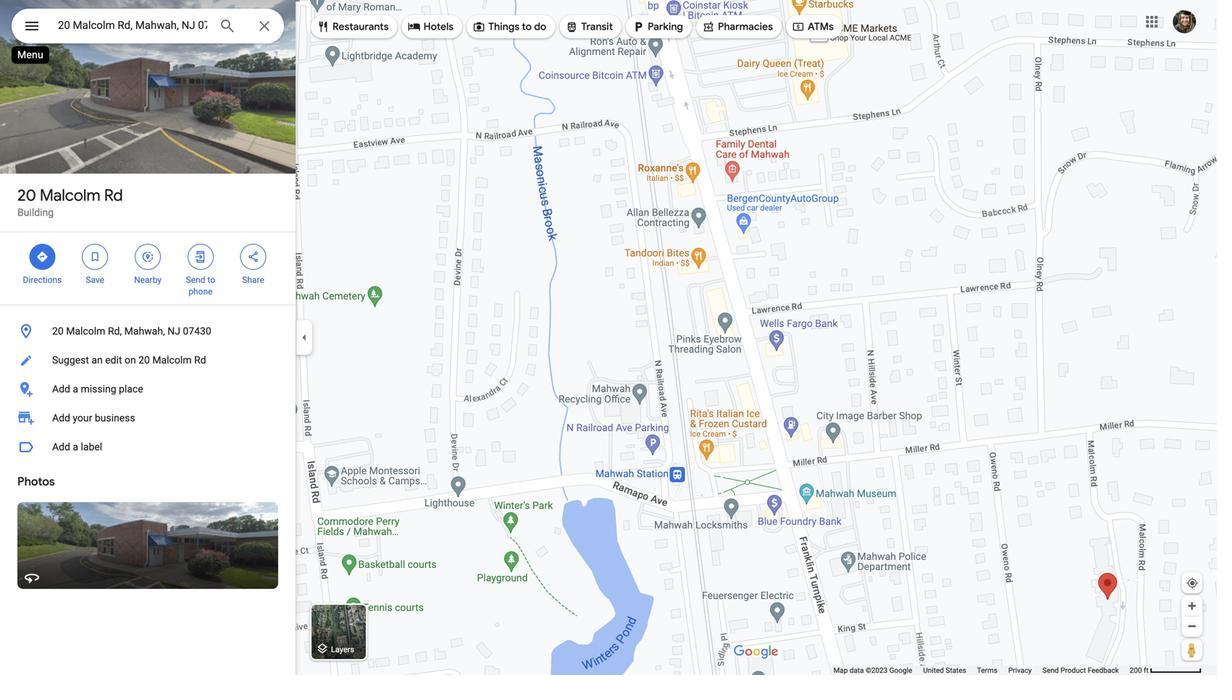 Task type: describe. For each thing, give the bounding box(es) containing it.
layers
[[331, 646, 354, 655]]

none field inside 20 malcolm rd, mahwah, nj 07430 field
[[58, 17, 207, 34]]

suggest an edit on 20 malcolm rd
[[52, 355, 206, 367]]


[[565, 19, 578, 35]]


[[702, 19, 715, 35]]

add your business link
[[0, 404, 296, 433]]


[[317, 19, 330, 35]]

add your business
[[52, 413, 135, 425]]

edit
[[105, 355, 122, 367]]

 restaurants
[[317, 19, 389, 35]]

 hotels
[[408, 19, 454, 35]]

building
[[17, 207, 54, 219]]

terms button
[[977, 667, 998, 676]]

product
[[1061, 667, 1086, 676]]

20 for rd
[[17, 185, 36, 206]]

place
[[119, 384, 143, 396]]

united
[[923, 667, 944, 676]]

suggest
[[52, 355, 89, 367]]


[[89, 249, 102, 265]]

states
[[946, 667, 966, 676]]

 pharmacies
[[702, 19, 773, 35]]

pharmacies
[[718, 20, 773, 33]]


[[247, 249, 260, 265]]

malcolm for rd
[[40, 185, 100, 206]]

photos
[[17, 475, 55, 490]]

send for send to phone
[[186, 275, 205, 285]]

send for send product feedback
[[1043, 667, 1059, 676]]

20 malcolm rd, mahwah, nj 07430 button
[[0, 317, 296, 346]]

phone
[[189, 287, 213, 297]]

show street view coverage image
[[1182, 640, 1203, 661]]

add a label button
[[0, 433, 296, 462]]


[[141, 249, 154, 265]]

add for add a label
[[52, 442, 70, 454]]

mahwah,
[[124, 326, 165, 338]]

google maps element
[[0, 0, 1217, 676]]

add for add your business
[[52, 413, 70, 425]]

missing
[[81, 384, 116, 396]]

save
[[86, 275, 104, 285]]

google
[[890, 667, 912, 676]]

to inside send to phone
[[207, 275, 215, 285]]

privacy button
[[1008, 667, 1032, 676]]

label
[[81, 442, 102, 454]]

20 malcolm rd main content
[[0, 0, 296, 676]]

a for missing
[[73, 384, 78, 396]]

 button
[[12, 9, 52, 46]]


[[472, 19, 486, 35]]

07430
[[183, 326, 211, 338]]

 transit
[[565, 19, 613, 35]]

show your location image
[[1186, 577, 1199, 590]]

add for add a missing place
[[52, 384, 70, 396]]

hotels
[[424, 20, 454, 33]]

an
[[92, 355, 103, 367]]

to inside  things to do
[[522, 20, 532, 33]]

data
[[850, 667, 864, 676]]

200 ft
[[1130, 667, 1149, 676]]



Task type: vqa. For each thing, say whether or not it's contained in the screenshot.


Task type: locate. For each thing, give the bounding box(es) containing it.

[[632, 19, 645, 35]]

1 vertical spatial malcolm
[[66, 326, 105, 338]]

3 add from the top
[[52, 442, 70, 454]]

collapse side panel image
[[296, 330, 312, 346]]

add inside 'add a missing place' button
[[52, 384, 70, 396]]


[[194, 249, 207, 265]]

actions for 20 malcolm rd region
[[0, 233, 296, 305]]

add inside "add a label" button
[[52, 442, 70, 454]]

transit
[[581, 20, 613, 33]]

zoom out image
[[1187, 622, 1198, 633]]

20 right on
[[138, 355, 150, 367]]

 search field
[[12, 9, 284, 46]]

1 vertical spatial rd
[[194, 355, 206, 367]]

 parking
[[632, 19, 683, 35]]

add
[[52, 384, 70, 396], [52, 413, 70, 425], [52, 442, 70, 454]]

terms
[[977, 667, 998, 676]]

20 for rd,
[[52, 326, 64, 338]]

directions
[[23, 275, 62, 285]]


[[36, 249, 49, 265]]

add down suggest
[[52, 384, 70, 396]]

1 horizontal spatial rd
[[194, 355, 206, 367]]


[[408, 19, 421, 35]]

add inside 'add your business' 'link'
[[52, 413, 70, 425]]

your
[[73, 413, 92, 425]]

a inside button
[[73, 442, 78, 454]]

0 horizontal spatial to
[[207, 275, 215, 285]]

things
[[488, 20, 520, 33]]

add a missing place
[[52, 384, 143, 396]]

None field
[[58, 17, 207, 34]]

2 add from the top
[[52, 413, 70, 425]]

 things to do
[[472, 19, 546, 35]]

malcolm left rd,
[[66, 326, 105, 338]]

rd,
[[108, 326, 122, 338]]

footer
[[834, 667, 1130, 676]]

feedback
[[1088, 667, 1119, 676]]

suggest an edit on 20 malcolm rd button
[[0, 346, 296, 375]]

0 horizontal spatial 20
[[17, 185, 36, 206]]

0 vertical spatial to
[[522, 20, 532, 33]]

 atms
[[792, 19, 834, 35]]

20 inside button
[[138, 355, 150, 367]]

2 vertical spatial malcolm
[[152, 355, 192, 367]]

atms
[[808, 20, 834, 33]]

200
[[1130, 667, 1142, 676]]

footer containing map data ©2023 google
[[834, 667, 1130, 676]]

malcolm inside button
[[66, 326, 105, 338]]

map data ©2023 google
[[834, 667, 912, 676]]

20 up building on the top of the page
[[17, 185, 36, 206]]

rd inside 20 malcolm rd building
[[104, 185, 123, 206]]

send
[[186, 275, 205, 285], [1043, 667, 1059, 676]]

0 horizontal spatial rd
[[104, 185, 123, 206]]

1 horizontal spatial send
[[1043, 667, 1059, 676]]

1 vertical spatial add
[[52, 413, 70, 425]]

malcolm up building on the top of the page
[[40, 185, 100, 206]]

2 horizontal spatial 20
[[138, 355, 150, 367]]

1 vertical spatial a
[[73, 442, 78, 454]]

send product feedback
[[1043, 667, 1119, 676]]

send up phone
[[186, 275, 205, 285]]

on
[[125, 355, 136, 367]]

2 vertical spatial add
[[52, 442, 70, 454]]

a for label
[[73, 442, 78, 454]]

ft
[[1144, 667, 1149, 676]]

1 add from the top
[[52, 384, 70, 396]]

to left do at left
[[522, 20, 532, 33]]

zoom in image
[[1187, 601, 1198, 612]]

20 inside button
[[52, 326, 64, 338]]

send left product
[[1043, 667, 1059, 676]]

1 a from the top
[[73, 384, 78, 396]]

to
[[522, 20, 532, 33], [207, 275, 215, 285]]

1 vertical spatial send
[[1043, 667, 1059, 676]]

a left missing
[[73, 384, 78, 396]]

to up phone
[[207, 275, 215, 285]]

20 inside 20 malcolm rd building
[[17, 185, 36, 206]]

send product feedback button
[[1043, 667, 1119, 676]]

1 horizontal spatial to
[[522, 20, 532, 33]]

privacy
[[1008, 667, 1032, 676]]

send inside button
[[1043, 667, 1059, 676]]

map
[[834, 667, 848, 676]]

add left label
[[52, 442, 70, 454]]

20 malcolm rd building
[[17, 185, 123, 219]]


[[792, 19, 805, 35]]

a left label
[[73, 442, 78, 454]]

0 vertical spatial add
[[52, 384, 70, 396]]


[[23, 16, 41, 37]]

a
[[73, 384, 78, 396], [73, 442, 78, 454]]

0 vertical spatial malcolm
[[40, 185, 100, 206]]

1 horizontal spatial 20
[[52, 326, 64, 338]]

google account: giulia masi  
(giulia.masi@adept.ai) image
[[1173, 10, 1196, 33]]

do
[[534, 20, 546, 33]]

add a label
[[52, 442, 102, 454]]

malcolm inside button
[[152, 355, 192, 367]]

parking
[[648, 20, 683, 33]]

a inside button
[[73, 384, 78, 396]]

200 ft button
[[1130, 667, 1202, 676]]

20 malcolm rd, mahwah, nj 07430
[[52, 326, 211, 338]]

footer inside google maps element
[[834, 667, 1130, 676]]

send inside send to phone
[[186, 275, 205, 285]]

share
[[242, 275, 264, 285]]

©2023
[[866, 667, 888, 676]]

add a missing place button
[[0, 375, 296, 404]]

2 vertical spatial 20
[[138, 355, 150, 367]]

2 a from the top
[[73, 442, 78, 454]]

united states button
[[923, 667, 966, 676]]

rd inside suggest an edit on 20 malcolm rd button
[[194, 355, 206, 367]]

0 vertical spatial a
[[73, 384, 78, 396]]

1 vertical spatial to
[[207, 275, 215, 285]]

20 Malcolm Rd, Mahwah, NJ 07430 field
[[12, 9, 284, 43]]

malcolm for rd,
[[66, 326, 105, 338]]

0 vertical spatial send
[[186, 275, 205, 285]]

20 up suggest
[[52, 326, 64, 338]]

united states
[[923, 667, 966, 676]]

malcolm
[[40, 185, 100, 206], [66, 326, 105, 338], [152, 355, 192, 367]]

nearby
[[134, 275, 162, 285]]

add left your
[[52, 413, 70, 425]]

nj
[[168, 326, 180, 338]]

malcolm inside 20 malcolm rd building
[[40, 185, 100, 206]]

send to phone
[[186, 275, 215, 297]]

business
[[95, 413, 135, 425]]

20
[[17, 185, 36, 206], [52, 326, 64, 338], [138, 355, 150, 367]]

malcolm down the nj at the top of page
[[152, 355, 192, 367]]

0 horizontal spatial send
[[186, 275, 205, 285]]

rd
[[104, 185, 123, 206], [194, 355, 206, 367]]

0 vertical spatial rd
[[104, 185, 123, 206]]

0 vertical spatial 20
[[17, 185, 36, 206]]

1 vertical spatial 20
[[52, 326, 64, 338]]

restaurants
[[333, 20, 389, 33]]



